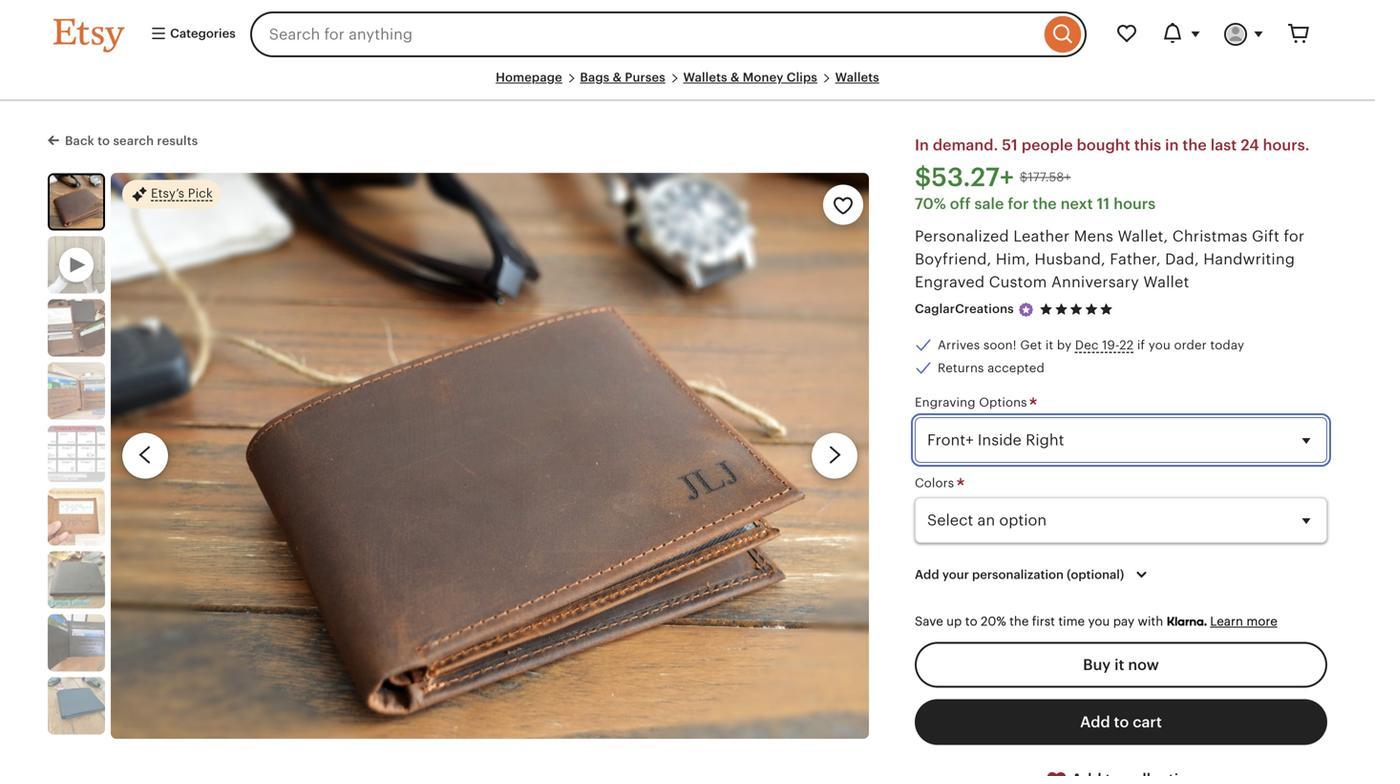 Task type: vqa. For each thing, say whether or not it's contained in the screenshot.
first the Purchased
no



Task type: describe. For each thing, give the bounding box(es) containing it.
add for add to cart
[[1081, 714, 1111, 731]]

personalized leather mens wallet christmas gift for image 2 image
[[48, 299, 105, 357]]

boyfriend,
[[915, 251, 992, 268]]

caglarcreations
[[915, 302, 1014, 316]]

in
[[1166, 137, 1179, 154]]

personalization
[[972, 568, 1064, 582]]

categories button
[[136, 17, 244, 52]]

buy it now
[[1083, 657, 1160, 674]]

mens
[[1074, 228, 1114, 245]]

today
[[1211, 338, 1245, 352]]

arrives
[[938, 338, 980, 352]]

husband,
[[1035, 251, 1106, 268]]

for inside personalized leather mens wallet, christmas gift for boyfriend, him, husband, father, dad, handwriting engraved custom anniversary wallet
[[1284, 228, 1305, 245]]

personalized leather mens wallet christmas gift for dark brown image
[[48, 551, 105, 609]]

add your personalization (optional) button
[[901, 555, 1168, 595]]

pay
[[1114, 615, 1135, 629]]

Search for anything text field
[[250, 11, 1040, 57]]

personalized leather mens wallet christmas gift for image 5 image
[[48, 488, 105, 546]]

$53.27+ $177.58+
[[915, 163, 1071, 192]]

personalized leather mens wallet christmas gift for image 4 image
[[48, 425, 105, 483]]

none search field inside categories "banner"
[[250, 11, 1087, 57]]

70%
[[915, 195, 946, 212]]

etsy's
[[151, 186, 185, 200]]

last
[[1211, 137, 1237, 154]]

first
[[1032, 615, 1055, 629]]

results
[[157, 134, 198, 148]]

$53.27+
[[915, 163, 1014, 192]]

clips
[[787, 70, 818, 85]]

custom
[[989, 273, 1047, 291]]

add to cart button
[[915, 700, 1328, 746]]

search
[[113, 134, 154, 148]]

learn more button
[[1211, 615, 1278, 629]]

save up to 20% the first time you pay with klarna. learn more
[[915, 615, 1278, 630]]

time
[[1059, 615, 1085, 629]]

dad,
[[1165, 251, 1200, 268]]

add your personalization (optional)
[[915, 568, 1125, 582]]

bags & purses link
[[580, 70, 666, 85]]

demand.
[[933, 137, 999, 154]]

1 horizontal spatial you
[[1149, 338, 1171, 352]]

next
[[1061, 195, 1093, 212]]

save
[[915, 615, 944, 629]]

pick
[[188, 186, 213, 200]]

back
[[65, 134, 94, 148]]

more
[[1247, 615, 1278, 629]]

in demand. 51 people bought this in the last 24 hours.
[[915, 137, 1310, 154]]

engraving options
[[915, 396, 1031, 410]]

leather
[[1014, 228, 1070, 245]]

& for wallets
[[731, 70, 740, 85]]

anniversary
[[1052, 273, 1140, 291]]

handwriting
[[1204, 251, 1295, 268]]

24
[[1241, 137, 1260, 154]]

wallets link
[[835, 70, 880, 85]]

0 horizontal spatial it
[[1046, 338, 1054, 352]]

add to cart
[[1081, 714, 1162, 731]]

klarna.
[[1167, 615, 1207, 630]]

bought
[[1077, 137, 1131, 154]]

purses
[[625, 70, 666, 85]]

wallets for wallets & money clips
[[683, 70, 728, 85]]

gift
[[1252, 228, 1280, 245]]

personalized leather mens wallet christmas gift for image 7 image
[[48, 615, 105, 672]]

to inside save up to 20% the first time you pay with klarna. learn more
[[966, 615, 978, 629]]

order
[[1174, 338, 1207, 352]]

buy it now button
[[915, 643, 1328, 688]]

51
[[1002, 137, 1018, 154]]

wallets & money clips
[[683, 70, 818, 85]]

22
[[1120, 338, 1134, 352]]

off
[[950, 195, 971, 212]]

11
[[1097, 195, 1110, 212]]

bags
[[580, 70, 610, 85]]

in
[[915, 137, 929, 154]]



Task type: locate. For each thing, give the bounding box(es) containing it.
wallet,
[[1118, 228, 1169, 245]]

2 vertical spatial to
[[1114, 714, 1129, 731]]

christmas
[[1173, 228, 1248, 245]]

personalized leather mens wallet, christmas gift for boyfriend, him, husband, father, dad, handwriting engraved custom anniversary wallet
[[915, 228, 1305, 291]]

star_seller image
[[1018, 301, 1035, 318]]

the for you
[[1010, 615, 1029, 629]]

wallets down categories "banner"
[[683, 70, 728, 85]]

1 vertical spatial add
[[1081, 714, 1111, 731]]

wallet
[[1144, 273, 1190, 291]]

1 horizontal spatial wallets
[[835, 70, 880, 85]]

father,
[[1110, 251, 1161, 268]]

back to search results link
[[48, 130, 198, 150]]

1 horizontal spatial add
[[1081, 714, 1111, 731]]

to left cart
[[1114, 714, 1129, 731]]

personalized leather mens wallet christmas gift for brown image
[[111, 173, 869, 739], [50, 175, 103, 229]]

homepage link
[[496, 70, 563, 85]]

up
[[947, 615, 962, 629]]

to
[[98, 134, 110, 148], [966, 615, 978, 629], [1114, 714, 1129, 731]]

& left money
[[731, 70, 740, 85]]

1 horizontal spatial the
[[1033, 195, 1057, 212]]

buy
[[1083, 657, 1111, 674]]

the for hours
[[1033, 195, 1057, 212]]

engraved
[[915, 273, 985, 291]]

2 vertical spatial the
[[1010, 615, 1029, 629]]

1 vertical spatial for
[[1284, 228, 1305, 245]]

colors
[[915, 476, 958, 490]]

wallets right clips
[[835, 70, 880, 85]]

for right gift
[[1284, 228, 1305, 245]]

for right sale
[[1008, 195, 1029, 212]]

20%
[[981, 615, 1007, 629]]

70% off sale for the next 11 hours
[[915, 195, 1156, 212]]

the inside save up to 20% the first time you pay with klarna. learn more
[[1010, 615, 1029, 629]]

add left cart
[[1081, 714, 1111, 731]]

with
[[1138, 615, 1164, 629]]

1 horizontal spatial personalized leather mens wallet christmas gift for brown image
[[111, 173, 869, 739]]

people
[[1022, 137, 1073, 154]]

hours.
[[1263, 137, 1310, 154]]

2 horizontal spatial to
[[1114, 714, 1129, 731]]

0 horizontal spatial the
[[1010, 615, 1029, 629]]

& for bags
[[613, 70, 622, 85]]

returns
[[938, 361, 984, 375]]

0 horizontal spatial &
[[613, 70, 622, 85]]

homepage
[[496, 70, 563, 85]]

wallets for wallets link on the right top of the page
[[835, 70, 880, 85]]

1 & from the left
[[613, 70, 622, 85]]

engraving
[[915, 396, 976, 410]]

wallets & money clips link
[[683, 70, 818, 85]]

0 horizontal spatial to
[[98, 134, 110, 148]]

cart
[[1133, 714, 1162, 731]]

0 vertical spatial for
[[1008, 195, 1029, 212]]

personalized leather mens wallet christmas gift for black image
[[48, 678, 105, 735]]

you
[[1149, 338, 1171, 352], [1089, 615, 1110, 629]]

now
[[1128, 657, 1160, 674]]

0 vertical spatial add
[[915, 568, 940, 582]]

bags & purses
[[580, 70, 666, 85]]

add inside button
[[1081, 714, 1111, 731]]

hours
[[1114, 195, 1156, 212]]

if
[[1138, 338, 1146, 352]]

1 vertical spatial you
[[1089, 615, 1110, 629]]

the
[[1183, 137, 1207, 154], [1033, 195, 1057, 212], [1010, 615, 1029, 629]]

him,
[[996, 251, 1031, 268]]

0 vertical spatial it
[[1046, 338, 1054, 352]]

add inside dropdown button
[[915, 568, 940, 582]]

etsy's pick button
[[122, 179, 221, 209]]

categories
[[167, 26, 236, 41]]

learn
[[1211, 615, 1244, 629]]

&
[[613, 70, 622, 85], [731, 70, 740, 85]]

to inside button
[[1114, 714, 1129, 731]]

0 horizontal spatial you
[[1089, 615, 1110, 629]]

1 horizontal spatial it
[[1115, 657, 1125, 674]]

sale
[[975, 195, 1004, 212]]

0 horizontal spatial for
[[1008, 195, 1029, 212]]

to right back
[[98, 134, 110, 148]]

0 horizontal spatial add
[[915, 568, 940, 582]]

you right if
[[1149, 338, 1171, 352]]

it inside 'button'
[[1115, 657, 1125, 674]]

2 wallets from the left
[[835, 70, 880, 85]]

None search field
[[250, 11, 1087, 57]]

you left pay on the right bottom of page
[[1089, 615, 1110, 629]]

0 vertical spatial the
[[1183, 137, 1207, 154]]

for
[[1008, 195, 1029, 212], [1284, 228, 1305, 245]]

returns accepted
[[938, 361, 1045, 375]]

this
[[1135, 137, 1162, 154]]

you inside save up to 20% the first time you pay with klarna. learn more
[[1089, 615, 1110, 629]]

it
[[1046, 338, 1054, 352], [1115, 657, 1125, 674]]

categories banner
[[19, 0, 1356, 69]]

it left by
[[1046, 338, 1054, 352]]

1 vertical spatial the
[[1033, 195, 1057, 212]]

by
[[1057, 338, 1072, 352]]

2 horizontal spatial the
[[1183, 137, 1207, 154]]

personalized
[[915, 228, 1010, 245]]

options
[[979, 396, 1028, 410]]

the down '$177.58+'
[[1033, 195, 1057, 212]]

0 vertical spatial to
[[98, 134, 110, 148]]

add left your
[[915, 568, 940, 582]]

menu bar
[[53, 69, 1322, 101]]

your
[[943, 568, 969, 582]]

caglarcreations link
[[915, 302, 1014, 316]]

money
[[743, 70, 784, 85]]

0 horizontal spatial personalized leather mens wallet christmas gift for brown image
[[50, 175, 103, 229]]

1 horizontal spatial to
[[966, 615, 978, 629]]

it right buy
[[1115, 657, 1125, 674]]

soon! get
[[984, 338, 1042, 352]]

0 vertical spatial you
[[1149, 338, 1171, 352]]

2 & from the left
[[731, 70, 740, 85]]

1 vertical spatial it
[[1115, 657, 1125, 674]]

1 horizontal spatial for
[[1284, 228, 1305, 245]]

accepted
[[988, 361, 1045, 375]]

back to search results
[[65, 134, 198, 148]]

1 horizontal spatial &
[[731, 70, 740, 85]]

the right in
[[1183, 137, 1207, 154]]

add for add your personalization (optional)
[[915, 568, 940, 582]]

menu bar containing homepage
[[53, 69, 1322, 101]]

the left first
[[1010, 615, 1029, 629]]

wallets
[[683, 70, 728, 85], [835, 70, 880, 85]]

dec
[[1076, 338, 1099, 352]]

to right 'up'
[[966, 615, 978, 629]]

1 vertical spatial to
[[966, 615, 978, 629]]

19-
[[1103, 338, 1120, 352]]

1 wallets from the left
[[683, 70, 728, 85]]

$177.58+
[[1020, 170, 1071, 185]]

personalized leather mens wallet christmas gift for image 3 image
[[48, 362, 105, 420]]

(optional)
[[1067, 568, 1125, 582]]

to for add
[[1114, 714, 1129, 731]]

arrives soon! get it by dec 19-22 if you order today
[[938, 338, 1245, 352]]

to for back
[[98, 134, 110, 148]]

etsy's pick
[[151, 186, 213, 200]]

0 horizontal spatial wallets
[[683, 70, 728, 85]]

& right bags
[[613, 70, 622, 85]]



